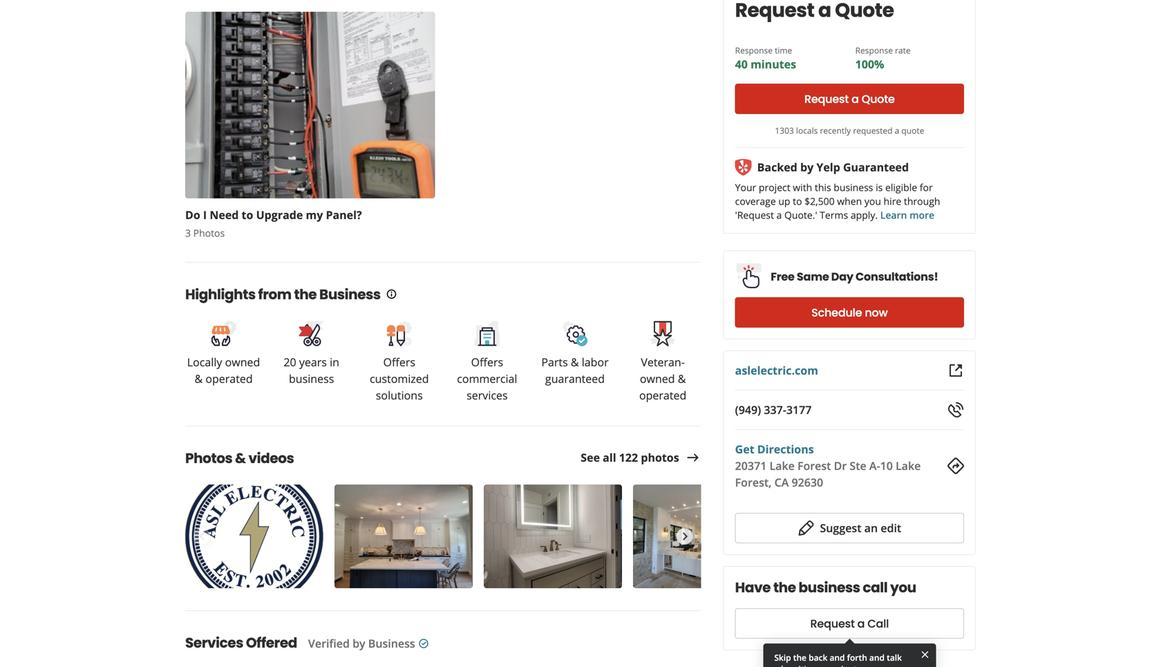 Task type: locate. For each thing, give the bounding box(es) containing it.
& up the guaranteed
[[571, 355, 579, 370]]

20 years in business
[[284, 355, 339, 386]]

locally owned & operated
[[187, 355, 260, 386]]

parts_labor_guaranteed image
[[561, 320, 589, 347]]

a left call at the right
[[858, 616, 865, 632]]

0 vertical spatial by
[[801, 160, 814, 175]]

1 horizontal spatial when
[[837, 195, 862, 208]]

lake up the ca
[[770, 458, 795, 473]]

business
[[834, 181, 874, 194], [289, 371, 334, 386], [799, 578, 860, 597]]

offers up customized
[[383, 355, 416, 370]]

offers inside the offers commercial services
[[471, 355, 503, 370]]

1 response from the left
[[735, 45, 773, 56]]

backed
[[758, 160, 798, 175]]

to inside your project with this business is eligible for coverage up to $2,500 when you hire through 'request a quote.' terms apply.
[[793, 195, 802, 208]]

operated down veteran-
[[640, 388, 687, 403]]

it's
[[799, 663, 810, 667]]

to
[[793, 195, 802, 208], [242, 207, 253, 222]]

business left the 16 checkmark badged v2 'image'
[[368, 636, 415, 651]]

0 vertical spatial business
[[834, 181, 874, 194]]

response
[[735, 45, 773, 56], [856, 45, 893, 56]]

1 horizontal spatial by
[[801, 160, 814, 175]]

24 directions v2 image
[[948, 458, 964, 474]]

commercial
[[457, 371, 517, 386]]

same
[[797, 269, 829, 285]]

0 horizontal spatial when
[[775, 663, 797, 667]]

0 horizontal spatial owned
[[225, 355, 260, 370]]

request a quote button
[[735, 84, 964, 114]]

0 vertical spatial when
[[837, 195, 862, 208]]

1 horizontal spatial to
[[793, 195, 802, 208]]

schedule now button
[[735, 297, 964, 328]]

3
[[185, 226, 191, 240]]

offers for offers customized solutions
[[383, 355, 416, 370]]

and left talk
[[870, 652, 885, 663]]

customized
[[370, 371, 429, 386]]

owned inside locally owned & operated
[[225, 355, 260, 370]]

1 vertical spatial operated
[[640, 388, 687, 403]]

2 vertical spatial the
[[794, 652, 807, 663]]

photos down i
[[193, 226, 225, 240]]

your
[[735, 181, 757, 194]]

& inside locally owned & operated
[[195, 371, 203, 386]]

response rate 100%
[[856, 45, 911, 72]]

is
[[876, 181, 883, 194]]

by right verified
[[353, 636, 365, 651]]

photos & videos
[[185, 449, 294, 468]]

business up the request a call button
[[799, 578, 860, 597]]

0 horizontal spatial response
[[735, 45, 773, 56]]

request up recently
[[805, 91, 849, 107]]

business left is
[[834, 181, 874, 194]]

1 horizontal spatial and
[[870, 652, 885, 663]]

locally_owned_operated image
[[210, 320, 238, 347]]

the right have
[[774, 578, 796, 597]]

0 vertical spatial you
[[865, 195, 881, 208]]

request a call
[[811, 616, 889, 632]]

photos & videos element
[[163, 426, 772, 591]]

1 vertical spatial owned
[[640, 371, 675, 386]]

business down years
[[289, 371, 334, 386]]

offers_customized_solutions image
[[386, 320, 413, 347]]

the inside skip the back and forth and talk when it's convenient
[[794, 652, 807, 663]]

0 horizontal spatial by
[[353, 636, 365, 651]]

24 pencil v2 image
[[798, 520, 815, 537]]

1 horizontal spatial owned
[[640, 371, 675, 386]]

do
[[185, 207, 200, 222]]

0 vertical spatial operated
[[206, 371, 253, 386]]

learn more
[[881, 208, 935, 222]]

0 vertical spatial owned
[[225, 355, 260, 370]]

1 offers from the left
[[383, 355, 416, 370]]

2 offers from the left
[[471, 355, 503, 370]]

2 response from the left
[[856, 45, 893, 56]]

when inside your project with this business is eligible for coverage up to $2,500 when you hire through 'request a quote.' terms apply.
[[837, 195, 862, 208]]

offers
[[383, 355, 416, 370], [471, 355, 503, 370]]

get
[[735, 442, 755, 457]]

operated for veteran-
[[640, 388, 687, 403]]

the
[[294, 285, 317, 304], [774, 578, 796, 597], [794, 652, 807, 663]]

122
[[619, 450, 638, 465]]

up
[[779, 195, 791, 208]]

owned down 'locally_owned_operated' icon
[[225, 355, 260, 370]]

to right 'need'
[[242, 207, 253, 222]]

a-
[[870, 458, 881, 473]]

operated
[[206, 371, 253, 386], [640, 388, 687, 403]]

a left "quote"
[[852, 91, 859, 107]]

a inside your project with this business is eligible for coverage up to $2,500 when you hire through 'request a quote.' terms apply.
[[777, 208, 782, 222]]

1 horizontal spatial response
[[856, 45, 893, 56]]

you
[[865, 195, 881, 208], [891, 578, 917, 597]]

offers customized solutions
[[370, 355, 429, 403]]

consultations!
[[856, 269, 939, 285]]

do i need to upgrade my panel? 3 photos
[[185, 207, 362, 240]]

0 horizontal spatial you
[[865, 195, 881, 208]]

to right up
[[793, 195, 802, 208]]

suggest an edit button
[[735, 513, 964, 543]]

1 horizontal spatial offers
[[471, 355, 503, 370]]

call
[[868, 616, 889, 632]]

0 horizontal spatial offers
[[383, 355, 416, 370]]

hire
[[884, 195, 902, 208]]

operated inside locally owned & operated
[[206, 371, 253, 386]]

next image
[[677, 528, 693, 545]]

business
[[319, 285, 381, 304], [368, 636, 415, 651]]

when up apply.
[[837, 195, 862, 208]]

you right call
[[891, 578, 917, 597]]

1 vertical spatial request
[[811, 616, 855, 632]]

guaranteed
[[545, 371, 605, 386]]

photos left videos
[[185, 449, 233, 468]]

by up with
[[801, 160, 814, 175]]

0 vertical spatial photos
[[193, 226, 225, 240]]

0 horizontal spatial and
[[830, 652, 845, 663]]

lake right 10
[[896, 458, 921, 473]]

a down up
[[777, 208, 782, 222]]

offers_commercial_services image
[[474, 320, 501, 347]]

request for request a call
[[811, 616, 855, 632]]

by
[[801, 160, 814, 175], [353, 636, 365, 651]]

from
[[258, 285, 292, 304]]

response up 100%
[[856, 45, 893, 56]]

an
[[865, 521, 878, 535]]

quote
[[902, 125, 925, 136]]

20
[[284, 355, 296, 370]]

0 vertical spatial request
[[805, 91, 849, 107]]

1 horizontal spatial lake
[[896, 458, 921, 473]]

through
[[904, 195, 941, 208]]

this
[[815, 181, 832, 194]]

0 horizontal spatial lake
[[770, 458, 795, 473]]

see all 122 photos link
[[581, 450, 702, 466]]

photo of asl electric - lake forest, ca, us. we assembled and installed two pendants over kitchen island in san juan capistrano. image
[[335, 485, 473, 588]]

edit
[[881, 521, 902, 535]]

1 vertical spatial photos
[[185, 449, 233, 468]]

a
[[852, 91, 859, 107], [895, 125, 900, 136], [777, 208, 782, 222], [858, 616, 865, 632]]

1 horizontal spatial operated
[[640, 388, 687, 403]]

aslelectric.com
[[735, 363, 819, 378]]

offers up commercial
[[471, 355, 503, 370]]

photos
[[193, 226, 225, 240], [185, 449, 233, 468]]

the right skip on the right bottom of page
[[794, 652, 807, 663]]

requested
[[853, 125, 893, 136]]

request inside button
[[805, 91, 849, 107]]

response inside response time 40 minutes
[[735, 45, 773, 56]]

forest,
[[735, 475, 772, 490]]

photos inside photos & videos element
[[185, 449, 233, 468]]

& inside 'veteran- owned & operated'
[[678, 371, 686, 386]]

owned inside 'veteran- owned & operated'
[[640, 371, 675, 386]]

quote.'
[[785, 208, 818, 222]]

operated down locally on the bottom left of page
[[206, 371, 253, 386]]

when left 'it's'
[[775, 663, 797, 667]]

1 vertical spatial business
[[289, 371, 334, 386]]

1 vertical spatial when
[[775, 663, 797, 667]]

request inside button
[[811, 616, 855, 632]]

request up skip the back and forth and talk when it's convenient
[[811, 616, 855, 632]]

1 vertical spatial business
[[368, 636, 415, 651]]

1 vertical spatial the
[[774, 578, 796, 597]]

offers inside the offers customized solutions
[[383, 355, 416, 370]]

have
[[735, 578, 771, 597]]

owned down veteran-
[[640, 371, 675, 386]]

you down is
[[865, 195, 881, 208]]

the right from
[[294, 285, 317, 304]]

info icon image
[[386, 289, 397, 300], [386, 289, 397, 300]]

1303 locals recently requested a quote
[[775, 125, 925, 136]]

& down locally on the bottom left of page
[[195, 371, 203, 386]]

services
[[467, 388, 508, 403]]

day
[[832, 269, 854, 285]]

& down veteran-
[[678, 371, 686, 386]]

quote
[[862, 91, 895, 107]]

response inside response rate 100%
[[856, 45, 893, 56]]

solutions
[[376, 388, 423, 403]]

24 phone v2 image
[[948, 402, 964, 418]]

and right 'back'
[[830, 652, 845, 663]]

0 horizontal spatial operated
[[206, 371, 253, 386]]

0 horizontal spatial to
[[242, 207, 253, 222]]

1 and from the left
[[830, 652, 845, 663]]

business up years_in_business icon
[[319, 285, 381, 304]]

request a call button
[[735, 608, 964, 639]]

1 vertical spatial by
[[353, 636, 365, 651]]

in
[[330, 355, 339, 370]]

services offered
[[185, 633, 297, 653]]

free
[[771, 269, 795, 285]]

1 vertical spatial you
[[891, 578, 917, 597]]

0 vertical spatial the
[[294, 285, 317, 304]]

skip the back and forth and talk when it's convenient
[[775, 652, 902, 667]]

response up 40
[[735, 45, 773, 56]]



Task type: vqa. For each thing, say whether or not it's contained in the screenshot.
the 'OFFERS_CUSTOMIZED_SOLUTIONS' icon
yes



Task type: describe. For each thing, give the bounding box(es) containing it.
request a quote
[[805, 91, 895, 107]]

1 lake from the left
[[770, 458, 795, 473]]

previous image
[[194, 528, 209, 545]]

verified by business
[[308, 636, 415, 651]]

need
[[210, 207, 239, 222]]

yelp
[[817, 160, 841, 175]]

labor
[[582, 355, 609, 370]]

now
[[865, 305, 888, 320]]

100%
[[856, 57, 885, 72]]

1303
[[775, 125, 794, 136]]

ca
[[775, 475, 789, 490]]

response for 40
[[735, 45, 773, 56]]

the for have
[[774, 578, 796, 597]]

close image
[[920, 648, 931, 660]]

my
[[306, 207, 323, 222]]

backed by yelp guaranteed
[[758, 160, 909, 175]]

dr
[[834, 458, 847, 473]]

operated for locally
[[206, 371, 253, 386]]

photo of asl electric - lake forest, ca, us. image
[[185, 485, 324, 588]]

& inside "parts & labor guaranteed"
[[571, 355, 579, 370]]

talk
[[887, 652, 902, 663]]

forest
[[798, 458, 831, 473]]

see
[[581, 450, 600, 465]]

panel?
[[326, 207, 362, 222]]

guaranteed
[[843, 160, 909, 175]]

photos
[[641, 450, 679, 465]]

24 arrow right v2 image
[[685, 450, 702, 466]]

your project with this business is eligible for coverage up to $2,500 when you hire through 'request a quote.' terms apply.
[[735, 181, 941, 222]]

directions
[[758, 442, 814, 457]]

veteran-
[[641, 355, 685, 370]]

schedule
[[812, 305, 862, 320]]

see all 122 photos
[[581, 450, 679, 465]]

years_in_business image
[[298, 320, 325, 347]]

owned for locally
[[225, 355, 260, 370]]

by for backed
[[801, 160, 814, 175]]

minutes
[[751, 57, 797, 72]]

2 lake from the left
[[896, 458, 921, 473]]

92630
[[792, 475, 824, 490]]

i
[[203, 207, 207, 222]]

'request
[[735, 208, 774, 222]]

suggest an edit
[[820, 521, 902, 535]]

a inside button
[[852, 91, 859, 107]]

2 and from the left
[[870, 652, 885, 663]]

& left videos
[[235, 449, 246, 468]]

schedule now
[[812, 305, 888, 320]]

business inside 20 years in business
[[289, 371, 334, 386]]

project
[[759, 181, 791, 194]]

a inside button
[[858, 616, 865, 632]]

learn more link
[[881, 208, 935, 222]]

(949) 337-3177
[[735, 402, 812, 417]]

when inside skip the back and forth and talk when it's convenient
[[775, 663, 797, 667]]

suggest
[[820, 521, 862, 535]]

ste
[[850, 458, 867, 473]]

back
[[809, 652, 828, 663]]

veteran_owned_operated image
[[649, 320, 677, 347]]

(949)
[[735, 402, 761, 417]]

rate
[[895, 45, 911, 56]]

coverage
[[735, 195, 776, 208]]

business inside your project with this business is eligible for coverage up to $2,500 when you hire through 'request a quote.' terms apply.
[[834, 181, 874, 194]]

photo of asl electric - lake forest, ca, us. backlit modern style vanity. image
[[484, 485, 622, 588]]

offers commercial services
[[457, 355, 517, 403]]

for
[[920, 181, 933, 194]]

aslelectric.com link
[[735, 363, 819, 378]]

learn
[[881, 208, 907, 222]]

20371
[[735, 458, 767, 473]]

recently
[[820, 125, 851, 136]]

apply.
[[851, 208, 878, 222]]

eligible
[[886, 181, 918, 194]]

16 checkmark badged v2 image
[[418, 638, 429, 649]]

have the business call you
[[735, 578, 917, 597]]

24 external link v2 image
[[948, 362, 964, 379]]

337-
[[764, 402, 787, 417]]

skip
[[775, 652, 791, 663]]

time
[[775, 45, 793, 56]]

response for 100%
[[856, 45, 893, 56]]

convenient
[[813, 663, 857, 667]]

call
[[863, 578, 888, 597]]

10
[[881, 458, 893, 473]]

veteran- owned & operated
[[640, 355, 687, 403]]

forth
[[847, 652, 868, 663]]

locally
[[187, 355, 222, 370]]

more
[[910, 208, 935, 222]]

highlights
[[185, 285, 256, 304]]

services
[[185, 633, 243, 653]]

free same day consultations!
[[771, 269, 939, 285]]

the for skip
[[794, 652, 807, 663]]

you inside your project with this business is eligible for coverage up to $2,500 when you hire through 'request a quote.' terms apply.
[[865, 195, 881, 208]]

years
[[299, 355, 327, 370]]

parts & labor guaranteed
[[542, 355, 609, 386]]

photos inside do i need to upgrade my panel? 3 photos
[[193, 226, 225, 240]]

40
[[735, 57, 748, 72]]

verified
[[308, 636, 350, 651]]

highlights from the business
[[185, 285, 381, 304]]

offered
[[246, 633, 297, 653]]

all
[[603, 450, 616, 465]]

owned for veteran-
[[640, 371, 675, 386]]

parts
[[542, 355, 568, 370]]

terms
[[820, 208, 848, 222]]

$2,500
[[805, 195, 835, 208]]

by for verified
[[353, 636, 365, 651]]

2 vertical spatial business
[[799, 578, 860, 597]]

a left quote
[[895, 125, 900, 136]]

1 horizontal spatial you
[[891, 578, 917, 597]]

request for request a quote
[[805, 91, 849, 107]]

to inside do i need to upgrade my panel? 3 photos
[[242, 207, 253, 222]]

0 vertical spatial business
[[319, 285, 381, 304]]

offers for offers commercial services
[[471, 355, 503, 370]]



